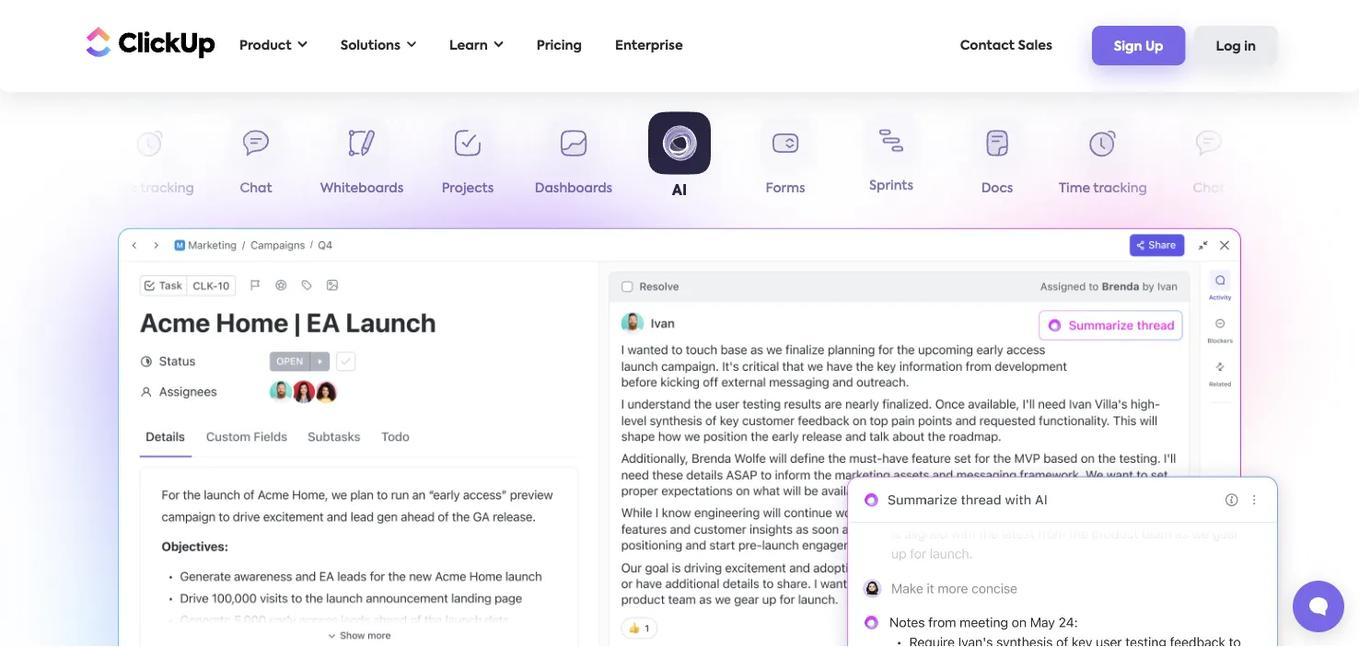 Task type: describe. For each thing, give the bounding box(es) containing it.
sprints
[[869, 181, 913, 194]]

forms
[[766, 182, 805, 195]]

pricing link
[[527, 27, 591, 64]]

forms button
[[732, 118, 838, 203]]

projects button
[[415, 118, 521, 203]]

sprints button
[[838, 116, 944, 202]]

1 chat button from the left
[[203, 118, 309, 203]]

2 docs button from the left
[[944, 118, 1050, 203]]

1 whiteboards from the left
[[320, 182, 404, 195]]

1 docs from the left
[[28, 182, 60, 195]]

dashboards button
[[521, 118, 627, 203]]

solutions
[[340, 39, 401, 52]]

projects
[[442, 182, 494, 195]]

in
[[1244, 40, 1256, 53]]

enterprise link
[[606, 27, 692, 64]]

pricing
[[537, 39, 582, 52]]

contact sales
[[960, 39, 1052, 52]]

dashboards
[[535, 182, 612, 195]]

1 time tracking button from the left
[[97, 118, 203, 203]]

2 time tracking button from the left
[[1050, 118, 1156, 203]]

log in link
[[1194, 26, 1278, 65]]

contact sales link
[[951, 27, 1061, 64]]

1 time tracking from the left
[[106, 182, 194, 195]]

learn button
[[440, 27, 513, 64]]

up
[[1145, 40, 1163, 53]]

solutions button
[[331, 27, 425, 64]]

sales
[[1018, 39, 1052, 52]]

ai
[[672, 183, 687, 198]]

product button
[[230, 27, 316, 64]]



Task type: vqa. For each thing, say whether or not it's contained in the screenshot.
TIME
yes



Task type: locate. For each thing, give the bounding box(es) containing it.
1 time from the left
[[106, 182, 137, 195]]

1 horizontal spatial whiteboards button
[[1262, 118, 1359, 203]]

log
[[1216, 40, 1241, 53]]

1 horizontal spatial docs
[[981, 182, 1013, 195]]

chat
[[240, 182, 272, 195], [1193, 182, 1225, 195]]

1 horizontal spatial time tracking button
[[1050, 118, 1156, 203]]

time
[[106, 182, 137, 195], [1059, 182, 1090, 195]]

1 chat from the left
[[240, 182, 272, 195]]

time tracking
[[106, 182, 194, 195], [1059, 182, 1147, 195]]

docs button
[[0, 118, 97, 203], [944, 118, 1050, 203]]

0 horizontal spatial time tracking button
[[97, 118, 203, 203]]

0 horizontal spatial chat button
[[203, 118, 309, 203]]

1 horizontal spatial chat
[[1193, 182, 1225, 195]]

0 horizontal spatial whiteboards button
[[309, 118, 415, 203]]

whiteboards button
[[309, 118, 415, 203], [1262, 118, 1359, 203]]

docs
[[28, 182, 60, 195], [981, 182, 1013, 195]]

sign up
[[1114, 40, 1163, 53]]

tracking
[[140, 182, 194, 195], [1093, 182, 1147, 195]]

whiteboards
[[320, 182, 404, 195], [1273, 182, 1356, 195]]

1 horizontal spatial docs button
[[944, 118, 1050, 203]]

0 horizontal spatial docs
[[28, 182, 60, 195]]

1 horizontal spatial whiteboards
[[1273, 182, 1356, 195]]

1 horizontal spatial chat button
[[1156, 118, 1262, 203]]

clickup image
[[81, 25, 215, 60]]

0 horizontal spatial chat
[[240, 182, 272, 195]]

0 horizontal spatial time
[[106, 182, 137, 195]]

contact
[[960, 39, 1015, 52]]

ai image
[[118, 228, 1241, 647], [703, 456, 1301, 647]]

enterprise
[[615, 39, 683, 52]]

1 tracking from the left
[[140, 182, 194, 195]]

2 chat button from the left
[[1156, 118, 1262, 203]]

0 horizontal spatial tracking
[[140, 182, 194, 195]]

sign
[[1114, 40, 1142, 53]]

1 docs button from the left
[[0, 118, 97, 203]]

2 whiteboards button from the left
[[1262, 118, 1359, 203]]

product
[[239, 39, 292, 52]]

0 horizontal spatial whiteboards
[[320, 182, 404, 195]]

1 horizontal spatial tracking
[[1093, 182, 1147, 195]]

2 time tracking from the left
[[1059, 182, 1147, 195]]

2 chat from the left
[[1193, 182, 1225, 195]]

2 docs from the left
[[981, 182, 1013, 195]]

2 whiteboards from the left
[[1273, 182, 1356, 195]]

1 whiteboards button from the left
[[309, 118, 415, 203]]

learn
[[449, 39, 488, 52]]

time tracking button
[[97, 118, 203, 203], [1050, 118, 1156, 203]]

sign up button
[[1092, 26, 1186, 65]]

chat button
[[203, 118, 309, 203], [1156, 118, 1262, 203]]

1 horizontal spatial time
[[1059, 182, 1090, 195]]

2 tracking from the left
[[1093, 182, 1147, 195]]

log in
[[1216, 40, 1256, 53]]

1 horizontal spatial time tracking
[[1059, 182, 1147, 195]]

ai button
[[627, 112, 732, 203]]

0 horizontal spatial time tracking
[[106, 182, 194, 195]]

2 time from the left
[[1059, 182, 1090, 195]]

0 horizontal spatial docs button
[[0, 118, 97, 203]]



